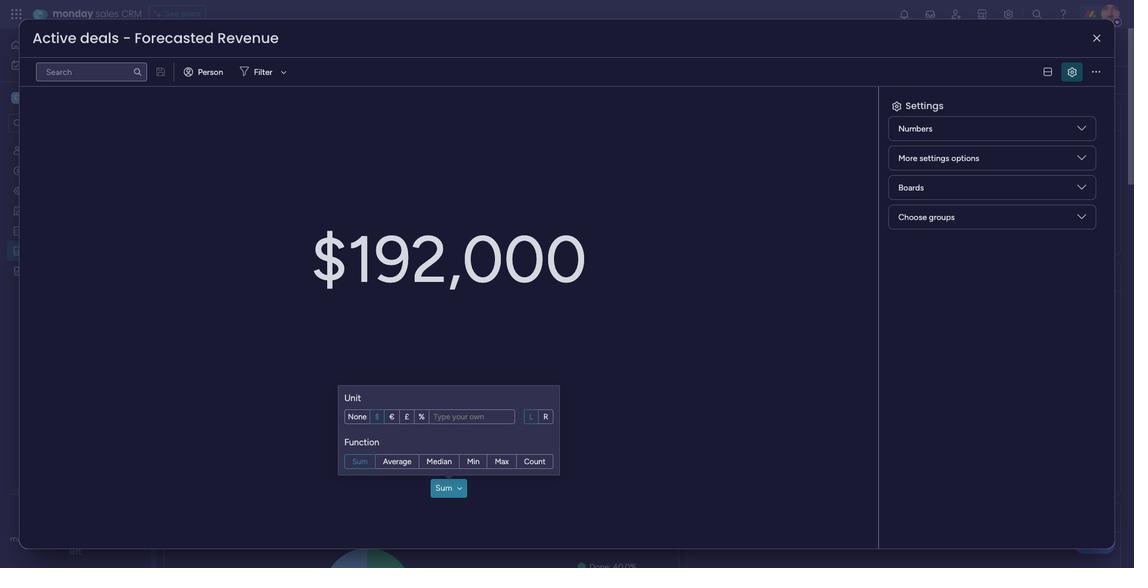 Task type: vqa. For each thing, say whether or not it's contained in the screenshot.
DAPULSE CLOSE icon
no



Task type: describe. For each thing, give the bounding box(es) containing it.
Sales Dashboard field
[[175, 34, 339, 60]]

my work
[[27, 60, 59, 70]]

days
[[123, 535, 141, 545]]

my
[[27, 60, 39, 70]]

left
[[69, 548, 82, 558]]

search image
[[133, 67, 142, 77]]

work
[[41, 60, 59, 70]]

add
[[192, 75, 207, 85]]

james peterson image
[[1101, 5, 1120, 24]]

c
[[14, 93, 20, 103]]

active deals - forecasted revenue
[[32, 28, 279, 48]]

connected
[[272, 75, 312, 85]]

monday sales crm
[[53, 7, 142, 21]]

l
[[529, 413, 533, 422]]

revenue inside field
[[865, 109, 912, 123]]

active
[[32, 28, 76, 48]]

more
[[899, 153, 918, 163]]

sales dashboard banner
[[157, 28, 1128, 95]]

dapulse dropdown down arrow image for more settings options
[[1078, 154, 1086, 167]]

person button
[[179, 63, 230, 82]]

$0
[[938, 152, 990, 203]]

sales
[[178, 34, 227, 60]]

add widget
[[192, 75, 235, 85]]

monday marketplace image
[[977, 8, 988, 20]]

min
[[467, 458, 480, 466]]

sales dashboard
[[178, 34, 336, 60]]

my work option
[[7, 56, 144, 74]]

crm for monday sales crm
[[121, 7, 142, 21]]

dashboard
[[232, 34, 336, 60]]

monday sales crm pro trial
[[10, 535, 111, 545]]

help
[[1084, 539, 1105, 551]]

%
[[419, 413, 425, 422]]

settings
[[920, 153, 950, 163]]

dapulse dropdown down arrow image for boards
[[1078, 183, 1086, 196]]

see
[[165, 9, 179, 19]]

filter board by anything image
[[593, 73, 607, 87]]

7
[[117, 535, 121, 545]]

home option
[[7, 35, 144, 54]]

Active deals - Forecasted Revenue field
[[30, 28, 282, 48]]

numbers
[[899, 124, 933, 134]]

dapulse dropdown down arrow image for numbers
[[1078, 124, 1086, 137]]

widget
[[209, 75, 235, 85]]

1 connected board
[[266, 75, 335, 85]]

my work link
[[7, 56, 144, 74]]

$192,000
[[311, 221, 587, 299]]

0 horizontal spatial filter dashboard by text search field
[[36, 63, 147, 82]]

none
[[348, 413, 367, 422]]

function
[[344, 438, 379, 448]]

r
[[543, 413, 548, 422]]

boards
[[899, 183, 924, 193]]

none search field the search
[[36, 63, 147, 82]]

filter
[[254, 67, 273, 77]]

select product image
[[11, 8, 22, 20]]

forecasted
[[135, 28, 214, 48]]



Task type: locate. For each thing, give the bounding box(es) containing it.
1 horizontal spatial sum
[[436, 484, 452, 494]]

more settings options
[[899, 153, 980, 163]]

list box
[[0, 138, 151, 440]]

person
[[198, 67, 223, 77]]

options
[[952, 153, 980, 163]]

1 horizontal spatial crm
[[121, 7, 142, 21]]

7 days left
[[69, 535, 141, 558]]

max
[[495, 458, 509, 466]]

1 vertical spatial sales
[[42, 535, 60, 545]]

-
[[123, 28, 131, 48]]

sum
[[352, 458, 368, 466], [436, 484, 452, 494]]

dapulse x slim image
[[1093, 34, 1101, 43]]

median
[[427, 458, 452, 466]]

workspace image
[[11, 92, 23, 105]]

groups
[[929, 212, 955, 222]]

add widget button
[[171, 71, 240, 90]]

sum down the function
[[352, 458, 368, 466]]

1 dapulse dropdown down arrow image from the top
[[1078, 124, 1086, 137]]

Filter dashboard by text search field
[[36, 63, 147, 82], [352, 71, 463, 90]]

0 horizontal spatial sales
[[42, 535, 60, 545]]

unit
[[344, 393, 361, 404]]

v2 split view image
[[1044, 68, 1052, 77]]

monday
[[53, 7, 93, 21], [10, 535, 40, 545]]

choose groups
[[899, 212, 955, 222]]

notifications image
[[899, 8, 910, 20]]

sales up deals
[[95, 7, 119, 21]]

board
[[314, 75, 335, 85]]

Type your own field
[[432, 412, 512, 422]]

monday for monday sales crm pro trial
[[10, 535, 40, 545]]

1 connected board button
[[244, 71, 341, 90]]

$
[[375, 413, 379, 422]]

public board image
[[12, 265, 24, 276]]

average
[[383, 458, 411, 466]]

1 vertical spatial revenue
[[865, 109, 912, 123]]

crm
[[121, 7, 142, 21], [62, 535, 80, 545]]

revenue up numbers
[[865, 109, 912, 123]]

1
[[266, 75, 270, 85]]

€
[[389, 413, 394, 422]]

1 horizontal spatial filter dashboard by text search field
[[352, 71, 463, 90]]

deals
[[80, 28, 119, 48]]

2 dapulse dropdown down arrow image from the top
[[1078, 213, 1086, 226]]

revenue up filter popup button
[[217, 28, 279, 48]]

0 vertical spatial dapulse dropdown down arrow image
[[1078, 124, 1086, 137]]

arrow down image
[[277, 65, 291, 79]]

Actual Revenue field
[[825, 109, 915, 124]]

emails settings image
[[1002, 8, 1014, 20]]

1 horizontal spatial sales
[[95, 7, 119, 21]]

more dots image
[[1092, 68, 1101, 77]]

crm for monday sales crm pro trial
[[62, 535, 80, 545]]

angle down image
[[457, 485, 462, 493]]

update feed image
[[925, 8, 936, 20]]

1 vertical spatial dapulse dropdown down arrow image
[[1078, 213, 1086, 226]]

monday for monday sales crm
[[53, 7, 93, 21]]

sales
[[95, 7, 119, 21], [42, 535, 60, 545]]

None search field
[[36, 63, 147, 82], [352, 71, 463, 90], [352, 71, 463, 90]]

choose
[[899, 212, 927, 222]]

0 vertical spatial revenue
[[217, 28, 279, 48]]

c button
[[8, 88, 115, 108]]

plans
[[181, 9, 201, 19]]

help button
[[1074, 535, 1115, 555]]

filter button
[[235, 63, 291, 82]]

search everything image
[[1031, 8, 1043, 20]]

sales for monday sales crm pro trial
[[42, 535, 60, 545]]

public dashboard image
[[12, 245, 24, 256]]

count
[[524, 458, 546, 466]]

1 vertical spatial sum
[[436, 484, 452, 494]]

pro
[[82, 535, 95, 545]]

home
[[26, 40, 49, 50]]

sales for monday sales crm
[[95, 7, 119, 21]]

crm up -
[[121, 7, 142, 21]]

crm up left
[[62, 535, 80, 545]]

dapulse dropdown down arrow image for choose groups
[[1078, 213, 1086, 226]]

0 vertical spatial monday
[[53, 7, 93, 21]]

0 vertical spatial sales
[[95, 7, 119, 21]]

see plans
[[165, 9, 201, 19]]

0 vertical spatial dapulse dropdown down arrow image
[[1078, 183, 1086, 196]]

£
[[405, 413, 409, 422]]

actual
[[828, 109, 863, 123]]

0 vertical spatial crm
[[121, 7, 142, 21]]

home link
[[7, 35, 144, 54]]

0 horizontal spatial crm
[[62, 535, 80, 545]]

invite members image
[[951, 8, 962, 20]]

sum inside button
[[436, 484, 452, 494]]

settings image
[[1100, 74, 1112, 86]]

option
[[0, 140, 151, 142]]

trial
[[97, 535, 111, 545]]

1 horizontal spatial monday
[[53, 7, 93, 21]]

see plans button
[[149, 5, 206, 23]]

dapulse dropdown down arrow image
[[1078, 183, 1086, 196], [1078, 213, 1086, 226]]

settings
[[906, 99, 944, 113]]

1 dapulse dropdown down arrow image from the top
[[1078, 183, 1086, 196]]

0 horizontal spatial revenue
[[217, 28, 279, 48]]

1 horizontal spatial revenue
[[865, 109, 912, 123]]

actual revenue
[[828, 109, 912, 123]]

sales left pro on the left of the page
[[42, 535, 60, 545]]

0 horizontal spatial sum
[[352, 458, 368, 466]]

0 horizontal spatial monday
[[10, 535, 40, 545]]

1 vertical spatial dapulse dropdown down arrow image
[[1078, 154, 1086, 167]]

1 vertical spatial crm
[[62, 535, 80, 545]]

sum button
[[431, 480, 467, 499]]

revenue
[[217, 28, 279, 48], [865, 109, 912, 123]]

sum left angle down icon
[[436, 484, 452, 494]]

help image
[[1057, 8, 1069, 20]]

1 vertical spatial monday
[[10, 535, 40, 545]]

2 dapulse dropdown down arrow image from the top
[[1078, 154, 1086, 167]]

0 vertical spatial sum
[[352, 458, 368, 466]]

dapulse dropdown down arrow image
[[1078, 124, 1086, 137], [1078, 154, 1086, 167]]



